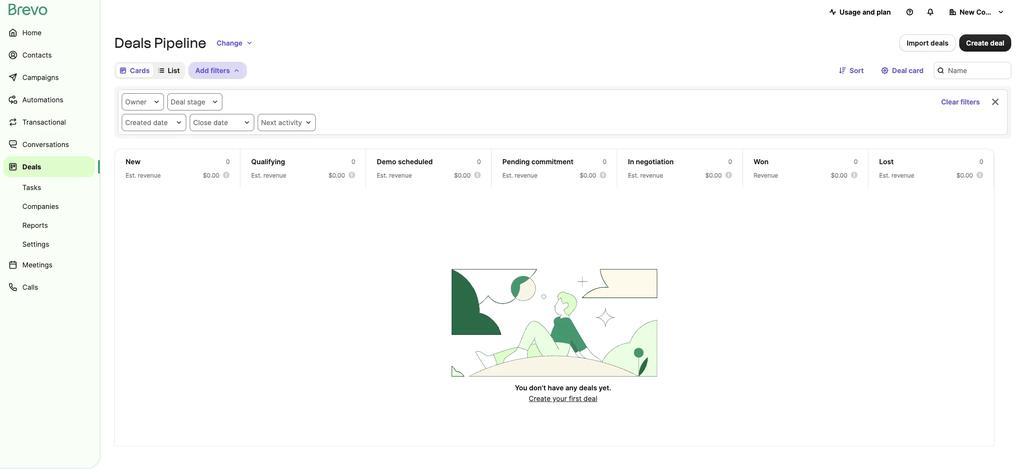 Task type: vqa. For each thing, say whether or not it's contained in the screenshot.
sales cycle report link
no



Task type: describe. For each thing, give the bounding box(es) containing it.
$0.00 for new
[[203, 172, 220, 179]]

conversations link
[[3, 134, 95, 155]]

0 for lost
[[980, 158, 984, 165]]

add
[[195, 66, 209, 75]]

est. revenue for in negotiation
[[628, 172, 664, 179]]

deal inside button
[[991, 39, 1005, 47]]

don't
[[530, 384, 546, 393]]

commitment
[[532, 158, 574, 166]]

companies
[[22, 202, 59, 211]]

next activity button
[[258, 114, 316, 131]]

create inside create deal button
[[967, 39, 989, 47]]

deals for deals pipeline
[[115, 35, 151, 51]]

change
[[217, 39, 243, 47]]

campaigns
[[22, 73, 59, 82]]

calls link
[[3, 277, 95, 298]]

deals pipeline
[[115, 35, 206, 51]]

won
[[754, 158, 769, 166]]

new for new
[[126, 158, 141, 166]]

new company
[[960, 8, 1009, 16]]

date for close date
[[214, 118, 228, 127]]

settings
[[22, 240, 49, 249]]

transactional link
[[3, 112, 95, 133]]

revenue for qualifying
[[264, 172, 287, 179]]

deals link
[[3, 157, 95, 177]]

negotiation
[[636, 158, 674, 166]]

deal stage
[[171, 98, 205, 106]]

0 for qualifying
[[352, 158, 356, 165]]

date for created date
[[153, 118, 168, 127]]

revenue
[[754, 172, 779, 179]]

plan
[[877, 8, 892, 16]]

in
[[628, 158, 635, 166]]

transactional
[[22, 118, 66, 127]]

card
[[909, 66, 924, 75]]

and
[[863, 8, 876, 16]]

import deals button
[[900, 34, 957, 52]]

qualifying
[[251, 158, 285, 166]]

$0.00 for lost
[[957, 172, 974, 179]]

clear filters
[[942, 98, 981, 106]]

you
[[515, 384, 528, 393]]

conversations
[[22, 140, 69, 149]]

0 for won
[[855, 158, 858, 165]]

est. for qualifying
[[251, 172, 262, 179]]

companies link
[[3, 198, 95, 215]]

created
[[125, 118, 151, 127]]

create deal
[[967, 39, 1005, 47]]

new for new company
[[960, 8, 975, 16]]

created date button
[[122, 114, 186, 131]]

create deal button
[[960, 34, 1012, 52]]

tasks link
[[3, 179, 95, 196]]

lost
[[880, 158, 894, 166]]

deals inside import deals button
[[931, 39, 949, 47]]

your
[[553, 395, 567, 403]]

revenue for demo scheduled
[[389, 172, 412, 179]]

tasks
[[22, 183, 41, 192]]

meetings
[[22, 261, 53, 269]]

create inside you don't have any deals yet. create your first deal
[[529, 395, 551, 403]]

automations link
[[3, 90, 95, 110]]

calls
[[22, 283, 38, 292]]

sort
[[850, 66, 864, 75]]

reports
[[22, 221, 48, 230]]

deal card button
[[875, 62, 931, 79]]

deals inside you don't have any deals yet. create your first deal
[[580, 384, 597, 393]]

contacts
[[22, 51, 52, 59]]

$0.00 for qualifying
[[329, 172, 345, 179]]

close date
[[193, 118, 228, 127]]

automations
[[22, 96, 63, 104]]

$0.00 for pending commitment
[[580, 172, 597, 179]]

revenue for pending commitment
[[515, 172, 538, 179]]

created date
[[125, 118, 168, 127]]

$0.00 for won
[[832, 172, 848, 179]]



Task type: locate. For each thing, give the bounding box(es) containing it.
0 vertical spatial create
[[967, 39, 989, 47]]

pending
[[503, 158, 530, 166]]

list
[[168, 66, 180, 75]]

0 for in negotiation
[[729, 158, 733, 165]]

0 vertical spatial deals
[[115, 35, 151, 51]]

0 for new
[[226, 158, 230, 165]]

change button
[[210, 34, 260, 52]]

6 0 from the left
[[855, 158, 858, 165]]

est. for new
[[126, 172, 136, 179]]

activity
[[279, 118, 302, 127]]

deal inside 'deal card' button
[[893, 66, 908, 75]]

1 horizontal spatial new
[[960, 8, 975, 16]]

deal for deal card
[[893, 66, 908, 75]]

1 revenue from the left
[[138, 172, 161, 179]]

sort button
[[833, 62, 871, 79]]

0 horizontal spatial deals
[[580, 384, 597, 393]]

cards
[[130, 66, 150, 75]]

1 vertical spatial deals
[[22, 163, 41, 171]]

deals for deals
[[22, 163, 41, 171]]

4 est. from the left
[[503, 172, 513, 179]]

new
[[960, 8, 975, 16], [126, 158, 141, 166]]

deals right any in the right of the page
[[580, 384, 597, 393]]

deals
[[115, 35, 151, 51], [22, 163, 41, 171]]

5 revenue from the left
[[641, 172, 664, 179]]

est. for in negotiation
[[628, 172, 639, 179]]

7 $0.00 from the left
[[957, 172, 974, 179]]

deal right first
[[584, 395, 598, 403]]

3 est. revenue from the left
[[377, 172, 412, 179]]

$0.00 for demo scheduled
[[454, 172, 471, 179]]

est. revenue for pending commitment
[[503, 172, 538, 179]]

revenue for new
[[138, 172, 161, 179]]

new left company
[[960, 8, 975, 16]]

deal for deal stage
[[171, 98, 185, 106]]

est. for demo scheduled
[[377, 172, 388, 179]]

0 vertical spatial deal
[[991, 39, 1005, 47]]

date right close
[[214, 118, 228, 127]]

scheduled
[[398, 158, 433, 166]]

2 revenue from the left
[[264, 172, 287, 179]]

close date button
[[190, 114, 254, 131]]

1 horizontal spatial date
[[214, 118, 228, 127]]

5 $0.00 from the left
[[706, 172, 722, 179]]

1 horizontal spatial deals
[[931, 39, 949, 47]]

deal
[[991, 39, 1005, 47], [584, 395, 598, 403]]

0 horizontal spatial deal
[[171, 98, 185, 106]]

0 for pending commitment
[[603, 158, 607, 165]]

revenue
[[138, 172, 161, 179], [264, 172, 287, 179], [389, 172, 412, 179], [515, 172, 538, 179], [641, 172, 664, 179], [892, 172, 915, 179]]

0 vertical spatial deal
[[893, 66, 908, 75]]

create
[[967, 39, 989, 47], [529, 395, 551, 403]]

deals
[[931, 39, 949, 47], [580, 384, 597, 393]]

have
[[548, 384, 564, 393]]

est. revenue
[[126, 172, 161, 179], [251, 172, 287, 179], [377, 172, 412, 179], [503, 172, 538, 179], [628, 172, 664, 179], [880, 172, 915, 179]]

filters
[[211, 66, 230, 75], [961, 98, 981, 106]]

5 est. from the left
[[628, 172, 639, 179]]

6 est. from the left
[[880, 172, 891, 179]]

1 horizontal spatial create
[[967, 39, 989, 47]]

deal left "stage"
[[171, 98, 185, 106]]

home link
[[3, 22, 95, 43]]

new inside button
[[960, 8, 975, 16]]

yet.
[[599, 384, 612, 393]]

any
[[566, 384, 578, 393]]

revenue for in negotiation
[[641, 172, 664, 179]]

deal card
[[893, 66, 924, 75]]

4 $0.00 from the left
[[580, 172, 597, 179]]

in negotiation
[[628, 158, 674, 166]]

create down the don't
[[529, 395, 551, 403]]

0
[[226, 158, 230, 165], [352, 158, 356, 165], [478, 158, 481, 165], [603, 158, 607, 165], [729, 158, 733, 165], [855, 158, 858, 165], [980, 158, 984, 165]]

campaigns link
[[3, 67, 95, 88]]

1 vertical spatial deals
[[580, 384, 597, 393]]

list button
[[155, 64, 183, 77]]

import
[[907, 39, 930, 47]]

Name search field
[[935, 62, 1012, 79]]

3 $0.00 from the left
[[454, 172, 471, 179]]

filters for clear filters
[[961, 98, 981, 106]]

filters right add
[[211, 66, 230, 75]]

1 est. from the left
[[126, 172, 136, 179]]

$0.00
[[203, 172, 220, 179], [329, 172, 345, 179], [454, 172, 471, 179], [580, 172, 597, 179], [706, 172, 722, 179], [832, 172, 848, 179], [957, 172, 974, 179]]

contacts link
[[3, 45, 95, 65]]

create up name search box
[[967, 39, 989, 47]]

usage and plan button
[[823, 3, 898, 21]]

2 est. revenue from the left
[[251, 172, 287, 179]]

1 horizontal spatial deals
[[115, 35, 151, 51]]

filters right clear
[[961, 98, 981, 106]]

2 date from the left
[[214, 118, 228, 127]]

deal left card
[[893, 66, 908, 75]]

owner
[[125, 98, 147, 106]]

3 est. from the left
[[377, 172, 388, 179]]

6 est. revenue from the left
[[880, 172, 915, 179]]

add filters button
[[189, 62, 247, 79]]

4 est. revenue from the left
[[503, 172, 538, 179]]

new company button
[[943, 3, 1012, 21]]

meetings link
[[3, 255, 95, 276]]

deal down company
[[991, 39, 1005, 47]]

deals up tasks
[[22, 163, 41, 171]]

5 est. revenue from the left
[[628, 172, 664, 179]]

4 0 from the left
[[603, 158, 607, 165]]

deal inside you don't have any deals yet. create your first deal
[[584, 395, 598, 403]]

est. revenue for demo scheduled
[[377, 172, 412, 179]]

deal stage button
[[167, 93, 223, 111]]

usage and plan
[[840, 8, 892, 16]]

company
[[977, 8, 1009, 16]]

settings link
[[3, 236, 95, 253]]

0 horizontal spatial filters
[[211, 66, 230, 75]]

first
[[569, 395, 582, 403]]

est. for lost
[[880, 172, 891, 179]]

0 for demo scheduled
[[478, 158, 481, 165]]

1 horizontal spatial deal
[[991, 39, 1005, 47]]

2 0 from the left
[[352, 158, 356, 165]]

revenue for lost
[[892, 172, 915, 179]]

deals right import
[[931, 39, 949, 47]]

reports link
[[3, 217, 95, 234]]

demo
[[377, 158, 397, 166]]

2 $0.00 from the left
[[329, 172, 345, 179]]

0 horizontal spatial date
[[153, 118, 168, 127]]

0 horizontal spatial create
[[529, 395, 551, 403]]

6 $0.00 from the left
[[832, 172, 848, 179]]

0 horizontal spatial deals
[[22, 163, 41, 171]]

1 horizontal spatial deal
[[893, 66, 908, 75]]

1 vertical spatial deal
[[584, 395, 598, 403]]

est. revenue for lost
[[880, 172, 915, 179]]

est.
[[126, 172, 136, 179], [251, 172, 262, 179], [377, 172, 388, 179], [503, 172, 513, 179], [628, 172, 639, 179], [880, 172, 891, 179]]

1 est. revenue from the left
[[126, 172, 161, 179]]

clear filters button
[[935, 93, 988, 111]]

3 revenue from the left
[[389, 172, 412, 179]]

5 0 from the left
[[729, 158, 733, 165]]

2 est. from the left
[[251, 172, 262, 179]]

3 0 from the left
[[478, 158, 481, 165]]

4 revenue from the left
[[515, 172, 538, 179]]

6 revenue from the left
[[892, 172, 915, 179]]

est. for pending commitment
[[503, 172, 513, 179]]

date inside popup button
[[214, 118, 228, 127]]

0 vertical spatial new
[[960, 8, 975, 16]]

date inside popup button
[[153, 118, 168, 127]]

0 vertical spatial filters
[[211, 66, 230, 75]]

create your first deal link
[[529, 395, 598, 403]]

1 0 from the left
[[226, 158, 230, 165]]

next activity
[[261, 118, 302, 127]]

1 vertical spatial deal
[[171, 98, 185, 106]]

date
[[153, 118, 168, 127], [214, 118, 228, 127]]

deal inside deal stage popup button
[[171, 98, 185, 106]]

1 date from the left
[[153, 118, 168, 127]]

import deals
[[907, 39, 949, 47]]

1 horizontal spatial filters
[[961, 98, 981, 106]]

1 $0.00 from the left
[[203, 172, 220, 179]]

new down "created"
[[126, 158, 141, 166]]

clear
[[942, 98, 960, 106]]

pipeline
[[154, 35, 206, 51]]

$0.00 for in negotiation
[[706, 172, 722, 179]]

0 vertical spatial deals
[[931, 39, 949, 47]]

deals up cards button
[[115, 35, 151, 51]]

7 0 from the left
[[980, 158, 984, 165]]

0 horizontal spatial deal
[[584, 395, 598, 403]]

stage
[[187, 98, 205, 106]]

filters for add filters
[[211, 66, 230, 75]]

est. revenue for new
[[126, 172, 161, 179]]

1 vertical spatial new
[[126, 158, 141, 166]]

demo scheduled
[[377, 158, 433, 166]]

1 vertical spatial create
[[529, 395, 551, 403]]

close
[[193, 118, 212, 127]]

pending commitment
[[503, 158, 574, 166]]

you don't have any deals yet. create your first deal
[[515, 384, 612, 403]]

owner button
[[122, 93, 164, 111]]

date right "created"
[[153, 118, 168, 127]]

1 vertical spatial filters
[[961, 98, 981, 106]]

home
[[22, 28, 42, 37]]

cards button
[[116, 64, 153, 77]]

add filters
[[195, 66, 230, 75]]

usage
[[840, 8, 861, 16]]

0 horizontal spatial new
[[126, 158, 141, 166]]

est. revenue for qualifying
[[251, 172, 287, 179]]

next
[[261, 118, 277, 127]]



